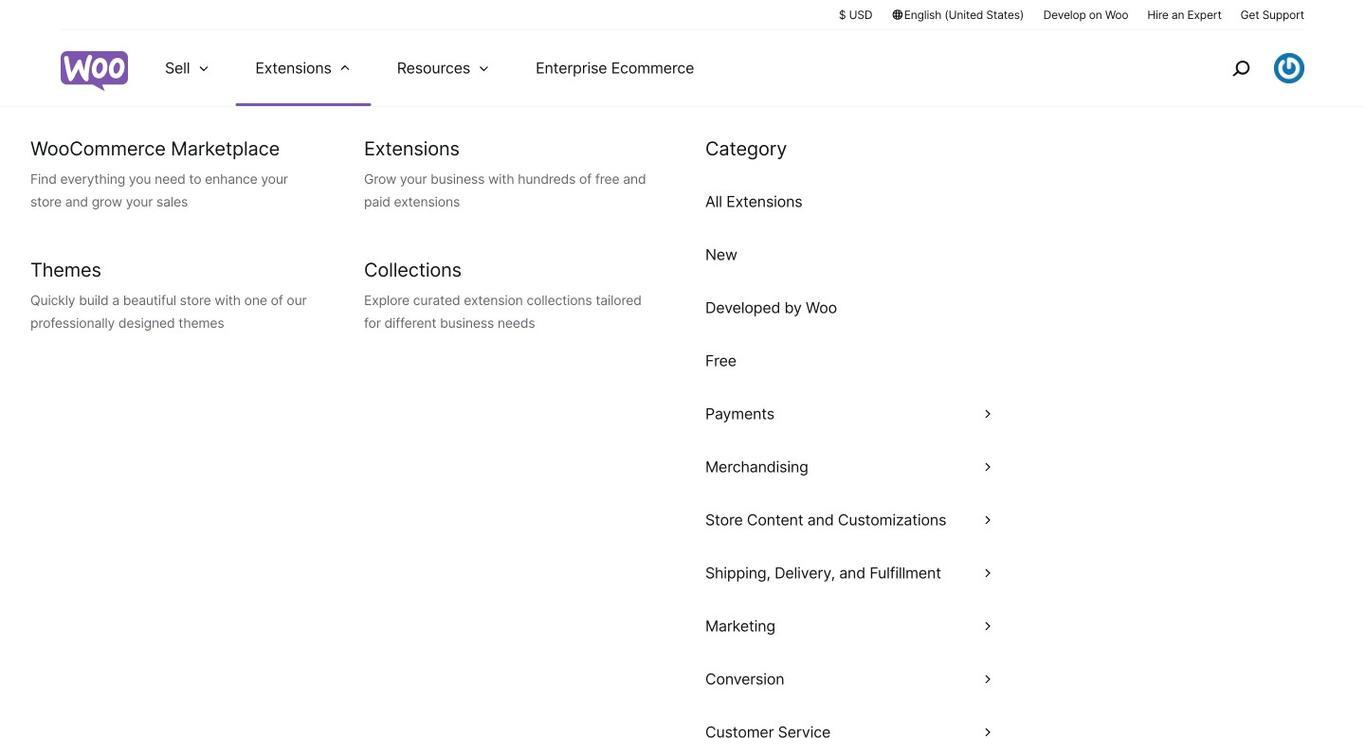 Task type: describe. For each thing, give the bounding box(es) containing it.
open account menu image
[[1275, 53, 1305, 83]]

service navigation menu element
[[1192, 37, 1305, 99]]



Task type: vqa. For each thing, say whether or not it's contained in the screenshot.
Get within the the Service navigation menu element
no



Task type: locate. For each thing, give the bounding box(es) containing it.
search image
[[1226, 53, 1257, 83]]



